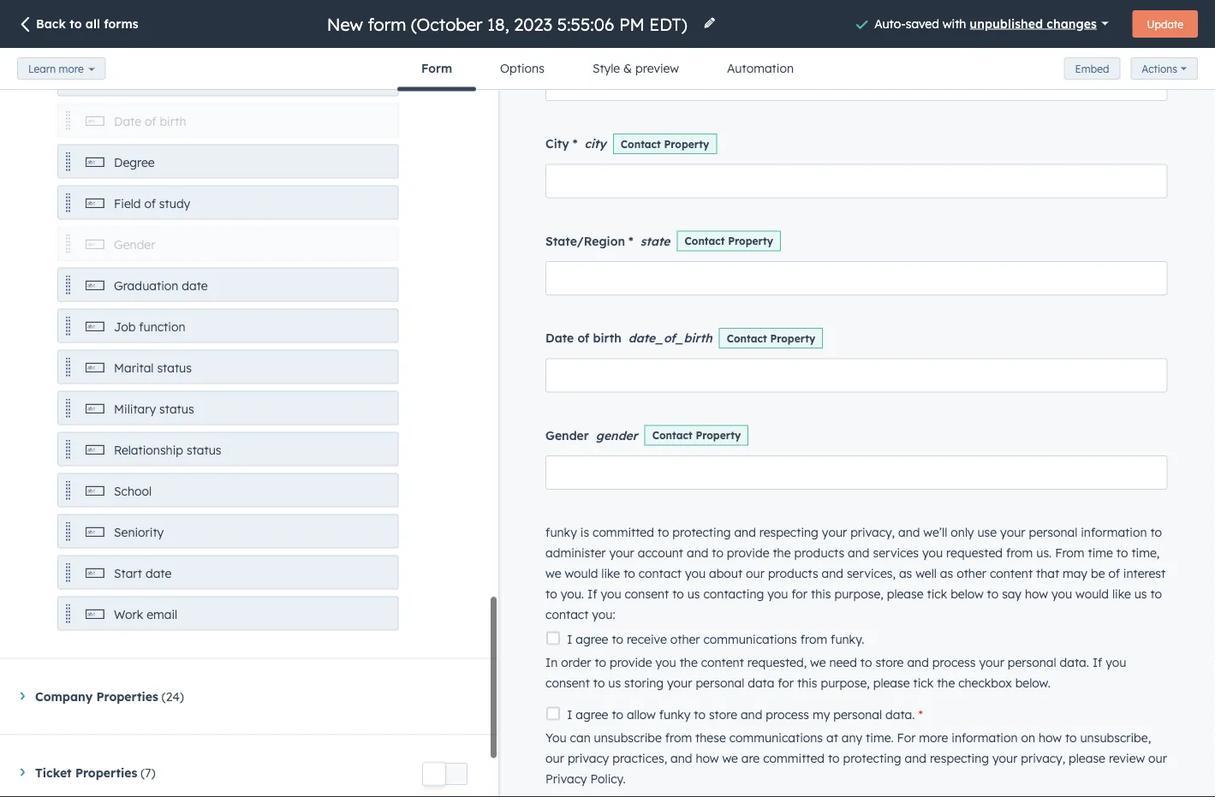 Task type: vqa. For each thing, say whether or not it's contained in the screenshot.
Company
yes



Task type: locate. For each thing, give the bounding box(es) containing it.
company properties (24)
[[35, 689, 184, 704]]

study
[[159, 196, 190, 211]]

back
[[36, 16, 66, 31]]

caret image
[[21, 769, 25, 777]]

status right military
[[159, 401, 194, 416]]

to
[[70, 16, 82, 31]]

date right 'graduation'
[[182, 278, 208, 293]]

properties
[[96, 689, 158, 704], [75, 765, 137, 780]]

0 vertical spatial status
[[157, 360, 192, 375]]

options
[[500, 61, 545, 76]]

forms
[[104, 16, 138, 31]]

status
[[157, 360, 192, 375], [159, 401, 194, 416], [187, 442, 221, 457]]

ticket
[[35, 765, 72, 780]]

unpublished
[[970, 16, 1043, 31]]

status for relationship status
[[187, 442, 221, 457]]

0 vertical spatial date
[[182, 278, 208, 293]]

style & preview
[[593, 61, 679, 76]]

unpublished changes button
[[970, 11, 1109, 35]]

embed
[[1075, 62, 1109, 75]]

2 vertical spatial status
[[187, 442, 221, 457]]

actions button
[[1131, 58, 1198, 80]]

preview
[[636, 61, 679, 76]]

1 vertical spatial date
[[146, 566, 172, 581]]

start
[[114, 566, 142, 581]]

work
[[114, 607, 143, 622]]

marital status
[[114, 360, 192, 375]]

graduation
[[114, 278, 178, 293]]

back to all forms link
[[17, 16, 138, 35]]

update button
[[1133, 10, 1198, 38]]

status for military status
[[159, 401, 194, 416]]

with
[[943, 16, 966, 31]]

properties left (24)
[[96, 689, 158, 704]]

status for marital status
[[157, 360, 192, 375]]

date right start
[[146, 566, 172, 581]]

1 vertical spatial status
[[159, 401, 194, 416]]

properties left (7)
[[75, 765, 137, 780]]

form button
[[397, 48, 476, 91]]

date
[[182, 278, 208, 293], [146, 566, 172, 581]]

back to all forms
[[36, 16, 138, 31]]

auto-saved with
[[875, 16, 970, 31]]

navigation inside page section element
[[397, 48, 818, 91]]

1 horizontal spatial date
[[182, 278, 208, 293]]

navigation
[[397, 48, 818, 91]]

status right relationship
[[187, 442, 221, 457]]

field of study
[[114, 196, 190, 211]]

0 vertical spatial properties
[[96, 689, 158, 704]]

start date
[[114, 566, 172, 581]]

1 vertical spatial properties
[[75, 765, 137, 780]]

function
[[139, 319, 185, 334]]

date for graduation date
[[182, 278, 208, 293]]

relationship
[[114, 442, 183, 457]]

0 horizontal spatial date
[[146, 566, 172, 581]]

status right the "marital" at the top of the page
[[157, 360, 192, 375]]

None field
[[325, 12, 693, 36]]

navigation containing form
[[397, 48, 818, 91]]



Task type: describe. For each thing, give the bounding box(es) containing it.
degree
[[114, 155, 155, 170]]

school
[[114, 483, 152, 498]]

relationship status
[[114, 442, 221, 457]]

job
[[114, 319, 136, 334]]

changes
[[1047, 16, 1097, 31]]

learn more
[[28, 62, 84, 75]]

seniority
[[114, 525, 164, 540]]

auto-
[[875, 16, 906, 31]]

style & preview button
[[569, 48, 703, 89]]

(24)
[[162, 689, 184, 704]]

company
[[35, 689, 93, 704]]

actions
[[1142, 62, 1178, 75]]

work email
[[114, 607, 178, 622]]

(7)
[[141, 765, 155, 780]]

military status
[[114, 401, 194, 416]]

form
[[421, 61, 452, 76]]

properties for ticket properties
[[75, 765, 137, 780]]

more
[[59, 62, 84, 75]]

learn
[[28, 62, 56, 75]]

none field inside page section element
[[325, 12, 693, 36]]

unpublished changes
[[970, 16, 1097, 31]]

page section element
[[0, 0, 1215, 91]]

email
[[147, 607, 178, 622]]

options button
[[476, 48, 569, 89]]

learn more button
[[17, 57, 106, 80]]

&
[[624, 61, 632, 76]]

automation button
[[703, 48, 818, 89]]

graduation date
[[114, 278, 208, 293]]

ticket properties (7)
[[35, 765, 155, 780]]

field
[[114, 196, 141, 211]]

of
[[144, 196, 156, 211]]

all
[[85, 16, 100, 31]]

update
[[1147, 18, 1184, 30]]

saved
[[906, 16, 939, 31]]

marital
[[114, 360, 154, 375]]

military
[[114, 401, 156, 416]]

properties for company properties
[[96, 689, 158, 704]]

job function
[[114, 319, 185, 334]]

style
[[593, 61, 620, 76]]

automation
[[727, 61, 794, 76]]

caret image
[[21, 692, 25, 700]]

embed button
[[1064, 57, 1121, 80]]

date for start date
[[146, 566, 172, 581]]



